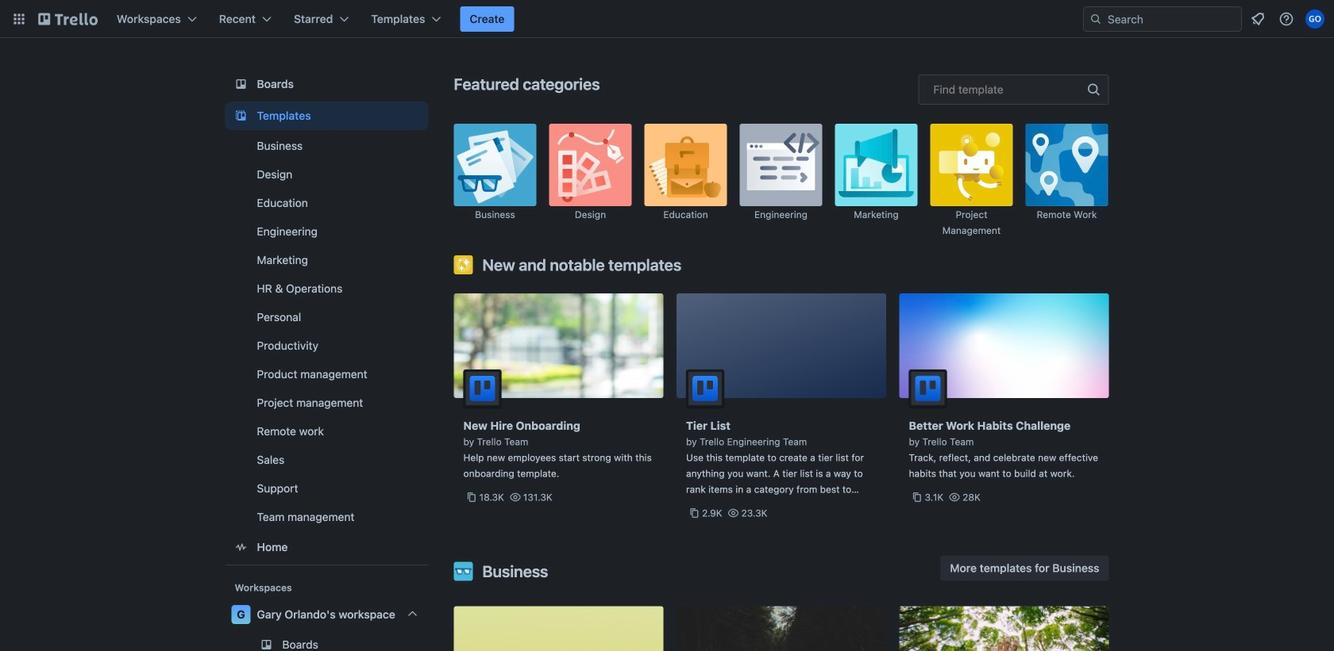 Task type: locate. For each thing, give the bounding box(es) containing it.
1 vertical spatial business icon image
[[454, 563, 473, 582]]

0 notifications image
[[1248, 10, 1267, 29]]

0 vertical spatial business icon image
[[454, 124, 536, 206]]

education icon image
[[644, 124, 727, 206]]

business icon image
[[454, 124, 536, 206], [454, 563, 473, 582]]

Search field
[[1102, 7, 1241, 31]]

trello team image
[[463, 370, 501, 408]]

open information menu image
[[1279, 11, 1294, 27]]

engineering icon image
[[740, 124, 822, 206]]

None field
[[918, 75, 1109, 105]]

trello team image
[[909, 370, 947, 408]]

2 business icon image from the top
[[454, 563, 473, 582]]

back to home image
[[38, 6, 98, 32]]

template board image
[[231, 106, 251, 125]]



Task type: describe. For each thing, give the bounding box(es) containing it.
board image
[[231, 75, 251, 94]]

1 business icon image from the top
[[454, 124, 536, 206]]

search image
[[1090, 13, 1102, 25]]

gary orlando (garyorlando) image
[[1306, 10, 1325, 29]]

remote work icon image
[[1026, 124, 1108, 206]]

marketing icon image
[[835, 124, 918, 206]]

primary element
[[0, 0, 1334, 38]]

home image
[[231, 538, 251, 557]]

trello engineering team image
[[686, 370, 724, 408]]

design icon image
[[549, 124, 632, 206]]

project management icon image
[[930, 124, 1013, 206]]



Task type: vqa. For each thing, say whether or not it's contained in the screenshot.
2nd BY from the bottom
no



